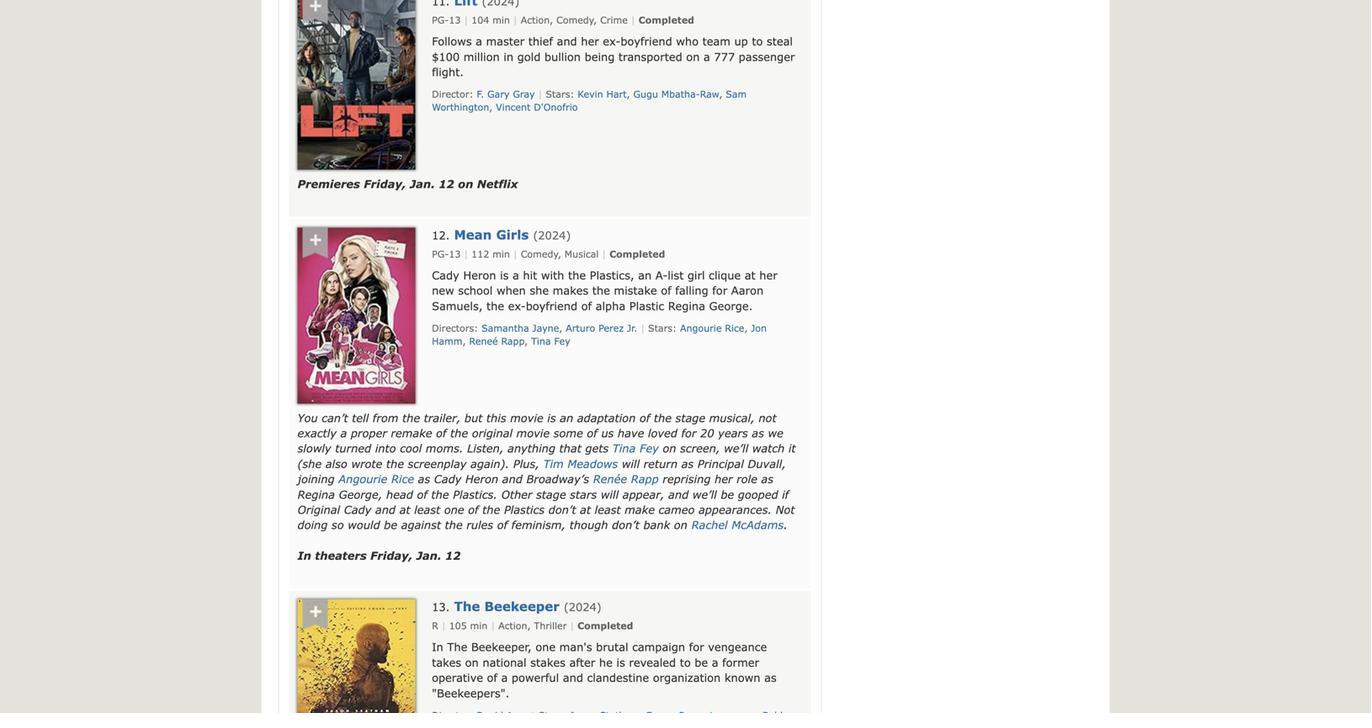 Task type: vqa. For each thing, say whether or not it's contained in the screenshot.
ACTION, inside 13. The Beekeeper (2024) R | 105 Min | Action, Thriller | Completed
yes



Task type: locate. For each thing, give the bounding box(es) containing it.
tina fey link down the jayne
[[531, 335, 571, 347]]

be right would
[[384, 518, 397, 531]]

years
[[718, 426, 748, 440]]

rapp
[[501, 335, 525, 347], [631, 472, 659, 486]]

1 vertical spatial angourie rice link
[[339, 472, 414, 486]]

exactly
[[298, 426, 337, 440]]

2 horizontal spatial at
[[745, 269, 756, 282]]

1 horizontal spatial is
[[548, 411, 556, 424]]

0 horizontal spatial an
[[560, 411, 574, 424]]

0 vertical spatial in
[[298, 549, 311, 562]]

not
[[776, 503, 795, 516]]

1 least from the left
[[414, 503, 441, 516]]

1 vertical spatial an
[[560, 411, 574, 424]]

0 vertical spatial rice
[[725, 322, 745, 334]]

and inside follows a master thief and her ex-boyfriend who team up to steal $100 million in gold bullion being transported on a 777 passenger flight.
[[557, 35, 577, 48]]

comedy, inside 12. mean girls (2024) pg-13 | 112 min | comedy, musical | completed
[[521, 248, 562, 260]]

passenger
[[739, 50, 795, 63]]

tina fey link down have
[[613, 442, 659, 455]]

george,
[[339, 488, 383, 501]]

1 vertical spatial for
[[682, 426, 697, 440]]

click to add to watchlist image for the
[[299, 600, 331, 632]]

2 vertical spatial for
[[689, 641, 705, 654]]

(2024) inside 12. mean girls (2024) pg-13 | 112 min | comedy, musical | completed
[[533, 228, 571, 241]]

boyfriend
[[621, 35, 673, 48], [526, 299, 578, 312]]

2 least from the left
[[595, 503, 621, 516]]

angourie down the george.
[[680, 322, 722, 334]]

gooped
[[738, 488, 779, 501]]

as right "known"
[[765, 671, 777, 684]]

completed up the a-
[[610, 248, 665, 260]]

aaron
[[732, 284, 764, 297]]

for inside cady heron is a hit with the plastics, an a-list girl clique at her new school when she makes the mistake of falling for aaron samuels, the ex-boyfriend of alpha plastic regina george.
[[713, 284, 728, 297]]

2 horizontal spatial be
[[721, 488, 734, 501]]

3 click to add to watchlist image from the top
[[299, 600, 331, 632]]

1 horizontal spatial to
[[752, 35, 763, 48]]

0 horizontal spatial at
[[400, 503, 411, 516]]

ex- up the being
[[603, 35, 621, 48]]

1 vertical spatial is
[[548, 411, 556, 424]]

1 vertical spatial don't
[[612, 518, 640, 531]]

at
[[745, 269, 756, 282], [400, 503, 411, 516], [580, 503, 591, 516]]

1 13 from the top
[[449, 14, 461, 26]]

reneé rapp link
[[469, 335, 525, 347]]

completed up who
[[639, 14, 695, 26]]

at up aaron
[[745, 269, 756, 282]]

and up other
[[502, 472, 523, 486]]

though
[[570, 518, 608, 531]]

the inside the 13. the beekeeper (2024) r | 105 min | action, thriller | completed
[[454, 599, 480, 614]]

0 vertical spatial jan.
[[410, 177, 435, 190]]

on down cameo
[[674, 518, 688, 531]]

will inside will return as principal duvall, joining
[[622, 457, 640, 470]]

we'll down "years"
[[724, 442, 749, 455]]

comedy, left crime
[[557, 14, 597, 26]]

0 horizontal spatial her
[[581, 35, 599, 48]]

(2024) up thriller
[[564, 600, 602, 613]]

f.
[[477, 88, 484, 100]]

in
[[504, 50, 514, 63]]

, left sam
[[720, 88, 723, 100]]

after
[[570, 656, 596, 669]]

rachel
[[692, 518, 728, 531]]

comedy, up "hit"
[[521, 248, 562, 260]]

stars: down plastic in the top left of the page
[[648, 322, 677, 334]]

12 left netflix
[[439, 177, 454, 190]]

12 up 13.
[[445, 549, 461, 562]]

2 vertical spatial min
[[470, 620, 488, 632]]

director:
[[432, 88, 474, 100]]

0 vertical spatial for
[[713, 284, 728, 297]]

0 vertical spatial the
[[454, 599, 480, 614]]

of down the trailer,
[[436, 426, 447, 440]]

heron inside cady heron is a hit with the plastics, an a-list girl clique at her new school when she makes the mistake of falling for aaron samuels, the ex-boyfriend of alpha plastic regina george.
[[463, 269, 496, 282]]

action, up thief
[[521, 14, 553, 26]]

min inside the 13. the beekeeper (2024) r | 105 min | action, thriller | completed
[[470, 620, 488, 632]]

jayne
[[533, 322, 559, 334]]

stars: up 'd'onofrio'
[[546, 88, 575, 100]]

fey down the jayne
[[554, 335, 571, 347]]

, down directors:
[[463, 335, 466, 347]]

completed up brutal in the bottom left of the page
[[578, 620, 634, 632]]

the inside reprising her role as regina george, head of the plastics. other stage stars will appear, and we'll be gooped if original cady and at least
[[431, 488, 449, 501]]

1 vertical spatial the
[[447, 641, 468, 654]]

organization
[[653, 671, 721, 684]]

one down plastics.
[[444, 503, 464, 516]]

million
[[464, 50, 500, 63]]

tina fey link
[[531, 335, 571, 347], [613, 442, 659, 455]]

is up the some
[[548, 411, 556, 424]]

1 horizontal spatial an
[[638, 269, 652, 282]]

ex- down when
[[508, 299, 526, 312]]

0 vertical spatial ex-
[[603, 35, 621, 48]]

pg- up follows
[[432, 14, 449, 26]]

of inside reprising her role as regina george, head of the plastics. other stage stars will appear, and we'll be gooped if original cady and at least
[[417, 488, 428, 501]]

completed inside 12. mean girls (2024) pg-13 | 112 min | comedy, musical | completed
[[610, 248, 665, 260]]

operative
[[432, 671, 483, 684]]

screen,
[[680, 442, 720, 455]]

completed
[[639, 14, 695, 26], [610, 248, 665, 260], [578, 620, 634, 632]]

f. gary gray link
[[477, 88, 535, 100]]

0 vertical spatial will
[[622, 457, 640, 470]]

2 vertical spatial completed
[[578, 620, 634, 632]]

a inside cady heron is a hit with the plastics, an a-list girl clique at her new school when she makes the mistake of falling for aaron samuels, the ex-boyfriend of alpha plastic regina george.
[[513, 269, 519, 282]]

be up organization
[[695, 656, 708, 669]]

0 vertical spatial tina fey link
[[531, 335, 571, 347]]

of right head
[[417, 488, 428, 501]]

1 vertical spatial tina
[[613, 442, 636, 455]]

0 horizontal spatial least
[[414, 503, 441, 516]]

1 horizontal spatial boyfriend
[[621, 35, 673, 48]]

don't
[[549, 503, 576, 516], [612, 518, 640, 531]]

0 vertical spatial stars:
[[546, 88, 575, 100]]

0 vertical spatial pg-
[[432, 14, 449, 26]]

a down "can't"
[[341, 426, 347, 440]]

angourie rice link
[[680, 322, 745, 334], [339, 472, 414, 486]]

1 vertical spatial pg-
[[432, 248, 449, 260]]

0 horizontal spatial tina fey link
[[531, 335, 571, 347]]

us
[[602, 426, 614, 440]]

don't down the make
[[612, 518, 640, 531]]

as inside reprising her role as regina george, head of the plastics. other stage stars will appear, and we'll be gooped if original cady and at least
[[762, 472, 774, 486]]

national
[[483, 656, 527, 669]]

1 horizontal spatial her
[[715, 472, 733, 486]]

team
[[703, 35, 731, 48]]

1 horizontal spatial in
[[432, 641, 444, 654]]

mean girls image
[[298, 228, 416, 404]]

for down clique at the right top of the page
[[713, 284, 728, 297]]

2 pg- from the top
[[432, 248, 449, 260]]

directors: samantha jayne , arturo perez jr. | stars: angourie rice ,
[[432, 322, 751, 334]]

as up reprising
[[682, 457, 694, 470]]

kevin hart link
[[578, 88, 627, 100]]

1 vertical spatial to
[[680, 656, 691, 669]]

ex- inside cady heron is a hit with the plastics, an a-list girl clique at her new school when she makes the mistake of falling for aaron samuels, the ex-boyfriend of alpha plastic regina george.
[[508, 299, 526, 312]]

hart
[[607, 88, 627, 100]]

the inside in the beekeeper, one man's brutal campaign for vengeance takes on national stakes after he is revealed to be a former operative of a powerful and clandestine organization known as "beekeepers".
[[447, 641, 468, 654]]

rice
[[725, 322, 745, 334], [391, 472, 414, 486]]

1 horizontal spatial one
[[536, 641, 556, 654]]

ex- inside follows a master thief and her ex-boyfriend who team up to steal $100 million in gold bullion being transported on a 777 passenger flight.
[[603, 35, 621, 48]]

0 vertical spatial heron
[[463, 269, 496, 282]]

a left "hit"
[[513, 269, 519, 282]]

rapp up appear,
[[631, 472, 659, 486]]

, left arturo
[[559, 322, 563, 334]]

0 vertical spatial her
[[581, 35, 599, 48]]

rapp down samantha jayne link
[[501, 335, 525, 347]]

her down principal
[[715, 472, 733, 486]]

in for in theaters friday, jan. 12
[[298, 549, 311, 562]]

on inside of the plastics don't at least make cameo appearances. not doing so would be against the rules of feminism, though don't bank on
[[674, 518, 688, 531]]

2 vertical spatial cady
[[344, 503, 372, 516]]

2 vertical spatial click to add to watchlist image
[[299, 600, 331, 632]]

1 vertical spatial friday,
[[370, 549, 413, 562]]

brutal
[[596, 641, 629, 654]]

rice up head
[[391, 472, 414, 486]]

0 horizontal spatial don't
[[549, 503, 576, 516]]

boyfriend down she
[[526, 299, 578, 312]]

0 vertical spatial don't
[[549, 503, 576, 516]]

cool
[[400, 442, 422, 455]]

slowly
[[298, 442, 331, 455]]

0 horizontal spatial boyfriend
[[526, 299, 578, 312]]

and down after
[[563, 671, 583, 684]]

the down screenplay
[[431, 488, 449, 501]]

in inside in the beekeeper, one man's brutal campaign for vengeance takes on national stakes after he is revealed to be a former operative of a powerful and clandestine organization known as "beekeepers".
[[432, 641, 444, 654]]

premieres
[[298, 177, 360, 190]]

0 vertical spatial fey
[[554, 335, 571, 347]]

least up "though"
[[595, 503, 621, 516]]

theaters
[[315, 549, 367, 562]]

known
[[725, 671, 761, 684]]

samantha
[[482, 322, 529, 334]]

12.
[[432, 228, 450, 241]]

0 horizontal spatial regina
[[298, 488, 335, 501]]

will
[[622, 457, 640, 470], [601, 488, 619, 501]]

13 up follows
[[449, 14, 461, 26]]

click to add to watchlist image
[[299, 0, 331, 26], [299, 228, 331, 260], [299, 600, 331, 632]]

0 horizontal spatial fey
[[554, 335, 571, 347]]

1 vertical spatial stage
[[536, 488, 566, 501]]

for inside you can't tell from the trailer, but this movie is an adaptation of the stage musical, not exactly a proper remake of the original movie some of us have loved for 20 years as we slowly turned into cool moms. listen, anything that gets
[[682, 426, 697, 440]]

pg- inside 12. mean girls (2024) pg-13 | 112 min | comedy, musical | completed
[[432, 248, 449, 260]]

1 vertical spatial we'll
[[693, 488, 717, 501]]

, left jon
[[745, 322, 748, 334]]

boyfriend inside cady heron is a hit with the plastics, an a-list girl clique at her new school when she makes the mistake of falling for aaron samuels, the ex-boyfriend of alpha plastic regina george.
[[526, 299, 578, 312]]

girls
[[496, 227, 529, 242]]

on inside follows a master thief and her ex-boyfriend who team up to steal $100 million in gold bullion being transported on a 777 passenger flight.
[[686, 50, 700, 63]]

0 horizontal spatial ex-
[[508, 299, 526, 312]]

min right 112 at the top of the page
[[493, 248, 510, 260]]

1 horizontal spatial regina
[[668, 299, 706, 312]]

lift image
[[298, 0, 416, 170]]

mean
[[454, 227, 492, 242]]

renée rapp link
[[593, 472, 659, 486]]

ex-
[[603, 35, 621, 48], [508, 299, 526, 312]]

on down loved
[[663, 442, 677, 455]]

we'll down reprising
[[693, 488, 717, 501]]

the up 'rules'
[[483, 503, 500, 516]]

1 vertical spatial her
[[760, 269, 778, 282]]

boyfriend inside follows a master thief and her ex-boyfriend who team up to steal $100 million in gold bullion being transported on a 777 passenger flight.
[[621, 35, 673, 48]]

2 13 from the top
[[449, 248, 461, 260]]

0 horizontal spatial one
[[444, 503, 464, 516]]

the
[[454, 599, 480, 614], [447, 641, 468, 654]]

reprising
[[663, 472, 711, 486]]

her up the being
[[581, 35, 599, 48]]

20
[[701, 426, 715, 440]]

on down who
[[686, 50, 700, 63]]

2 click to add to watchlist image from the top
[[299, 228, 331, 260]]

of left us at the left
[[587, 426, 598, 440]]

(2024) inside the 13. the beekeeper (2024) r | 105 min | action, thriller | completed
[[564, 600, 602, 613]]

1 horizontal spatial ex-
[[603, 35, 621, 48]]

| right r
[[442, 620, 446, 632]]

in down doing
[[298, 549, 311, 562]]

13 inside 12. mean girls (2024) pg-13 | 112 min | comedy, musical | completed
[[449, 248, 461, 260]]

we'll inside reprising her role as regina george, head of the plastics. other stage stars will appear, and we'll be gooped if original cady and at least
[[693, 488, 717, 501]]

0 vertical spatial stage
[[676, 411, 706, 424]]

2 horizontal spatial her
[[760, 269, 778, 282]]

rice down the george.
[[725, 322, 745, 334]]

1 horizontal spatial we'll
[[724, 442, 749, 455]]

0 horizontal spatial will
[[601, 488, 619, 501]]

master
[[486, 35, 525, 48]]

makes
[[553, 284, 589, 297]]

stage down broadway's
[[536, 488, 566, 501]]

1 vertical spatial comedy,
[[521, 248, 562, 260]]

at inside reprising her role as regina george, head of the plastics. other stage stars will appear, and we'll be gooped if original cady and at least
[[400, 503, 411, 516]]

0 vertical spatial regina
[[668, 299, 706, 312]]

1 horizontal spatial rapp
[[631, 472, 659, 486]]

0 vertical spatial tina
[[531, 335, 551, 347]]

min right 104
[[493, 14, 510, 26]]

stars:
[[546, 88, 575, 100], [648, 322, 677, 334]]

to up organization
[[680, 656, 691, 669]]

1 horizontal spatial will
[[622, 457, 640, 470]]

12
[[439, 177, 454, 190], [445, 549, 461, 562]]

| right crime
[[631, 14, 636, 26]]

steal
[[767, 35, 793, 48]]

1 vertical spatial one
[[536, 641, 556, 654]]

into
[[375, 442, 396, 455]]

stage inside you can't tell from the trailer, but this movie is an adaptation of the stage musical, not exactly a proper remake of the original movie some of us have loved for 20 years as we slowly turned into cool moms. listen, anything that gets
[[676, 411, 706, 424]]

0 vertical spatial 13
[[449, 14, 461, 26]]

2 vertical spatial her
[[715, 472, 733, 486]]

2 vertical spatial be
[[695, 656, 708, 669]]

action,
[[521, 14, 553, 26], [499, 620, 531, 632]]

1 vertical spatial click to add to watchlist image
[[299, 228, 331, 260]]

be inside in the beekeeper, one man's brutal campaign for vengeance takes on national stakes after he is revealed to be a former operative of a powerful and clandestine organization known as "beekeepers".
[[695, 656, 708, 669]]

heron up school
[[463, 269, 496, 282]]

0 horizontal spatial to
[[680, 656, 691, 669]]

1 vertical spatial fey
[[640, 442, 659, 455]]

plastics
[[504, 503, 545, 516]]

the down but
[[451, 426, 468, 440]]

as down duvall,
[[762, 472, 774, 486]]

at inside of the plastics don't at least make cameo appearances. not doing so would be against the rules of feminism, though don't bank on
[[580, 503, 591, 516]]

0 horizontal spatial rice
[[391, 472, 414, 486]]

sam worthington
[[432, 88, 747, 113]]

vengeance
[[708, 641, 767, 654]]

as left 'we'
[[752, 426, 764, 440]]

1 vertical spatial boyfriend
[[526, 299, 578, 312]]

an up the some
[[560, 411, 574, 424]]

but
[[465, 411, 483, 424]]

0 vertical spatial be
[[721, 488, 734, 501]]

will return as principal duvall, joining
[[298, 457, 786, 486]]

anything
[[508, 442, 556, 455]]

movie up anything
[[517, 426, 550, 440]]

cady down screenplay
[[434, 472, 462, 486]]

is inside in the beekeeper, one man's brutal campaign for vengeance takes on national stakes after he is revealed to be a former operative of a powerful and clandestine organization known as "beekeepers".
[[617, 656, 625, 669]]

to right the up
[[752, 35, 763, 48]]

0 vertical spatial comedy,
[[557, 14, 597, 26]]

up
[[735, 35, 748, 48]]

1 vertical spatial rice
[[391, 472, 414, 486]]

transported
[[619, 50, 683, 63]]

regina inside cady heron is a hit with the plastics, an a-list girl clique at her new school when she makes the mistake of falling for aaron samuels, the ex-boyfriend of alpha plastic regina george.
[[668, 299, 706, 312]]

duvall,
[[748, 457, 786, 470]]

1 vertical spatial (2024)
[[564, 600, 602, 613]]

|
[[464, 14, 468, 26], [513, 14, 518, 26], [631, 14, 636, 26], [538, 88, 543, 100], [464, 248, 468, 260], [513, 248, 518, 260], [602, 248, 606, 260], [641, 322, 645, 334], [442, 620, 446, 632], [491, 620, 495, 632], [570, 620, 574, 632]]

the down into
[[386, 457, 404, 470]]

will up renée rapp link
[[622, 457, 640, 470]]

,
[[627, 88, 630, 100], [720, 88, 723, 100], [489, 101, 493, 113], [559, 322, 563, 334], [745, 322, 748, 334], [463, 335, 466, 347], [525, 335, 528, 347]]

1 vertical spatial 12
[[445, 549, 461, 562]]

is up when
[[500, 269, 509, 282]]

new
[[432, 284, 454, 297]]

jr.
[[627, 322, 638, 334]]

angourie rice link down wrote
[[339, 472, 414, 486]]

a left the former on the bottom of page
[[712, 656, 719, 669]]

angourie
[[680, 322, 722, 334], [339, 472, 388, 486]]

"beekeepers".
[[432, 687, 510, 700]]

0 vertical spatial cady
[[432, 269, 460, 282]]

0 vertical spatial (2024)
[[533, 228, 571, 241]]

1 vertical spatial in
[[432, 641, 444, 654]]

cady inside cady heron is a hit with the plastics, an a-list girl clique at her new school when she makes the mistake of falling for aaron samuels, the ex-boyfriend of alpha plastic regina george.
[[432, 269, 460, 282]]

least up the against
[[414, 503, 441, 516]]

cady up "new"
[[432, 269, 460, 282]]

1 vertical spatial regina
[[298, 488, 335, 501]]

in
[[298, 549, 311, 562], [432, 641, 444, 654]]

0 vertical spatial rapp
[[501, 335, 525, 347]]

a left 777
[[704, 50, 710, 63]]

of down the national at the left bottom of page
[[487, 671, 498, 684]]

1 horizontal spatial rice
[[725, 322, 745, 334]]

action, down beekeeper
[[499, 620, 531, 632]]

one up stakes
[[536, 641, 556, 654]]

min
[[493, 14, 510, 26], [493, 248, 510, 260], [470, 620, 488, 632]]

of down makes
[[582, 299, 592, 312]]

0 horizontal spatial we'll
[[693, 488, 717, 501]]

1 horizontal spatial tina fey link
[[613, 442, 659, 455]]

0 vertical spatial boyfriend
[[621, 35, 673, 48]]

don't down stars
[[549, 503, 576, 516]]

plus,
[[513, 457, 540, 470]]

on up operative
[[465, 656, 479, 669]]

jan. up 12.
[[410, 177, 435, 190]]

musical
[[565, 248, 599, 260]]

the beekeeper link
[[454, 599, 560, 614]]

pg-
[[432, 14, 449, 26], [432, 248, 449, 260]]

0 horizontal spatial angourie
[[339, 472, 388, 486]]

an left the a-
[[638, 269, 652, 282]]

pg-13 | 104 min | action, comedy, crime | completed
[[432, 14, 695, 26]]



Task type: describe. For each thing, give the bounding box(es) containing it.
alpha
[[596, 299, 626, 312]]

feminism,
[[512, 518, 566, 531]]

1 pg- from the top
[[432, 14, 449, 26]]

this
[[487, 411, 507, 424]]

0 vertical spatial angourie rice link
[[680, 322, 745, 334]]

perez
[[599, 322, 624, 334]]

the up remake
[[402, 411, 420, 424]]

completed inside the 13. the beekeeper (2024) r | 105 min | action, thriller | completed
[[578, 620, 634, 632]]

the left 'rules'
[[445, 518, 463, 531]]

of up have
[[640, 411, 650, 424]]

| left 104
[[464, 14, 468, 26]]

| right musical
[[602, 248, 606, 260]]

gold
[[518, 50, 541, 63]]

her inside cady heron is a hit with the plastics, an a-list girl clique at her new school when she makes the mistake of falling for aaron samuels, the ex-boyfriend of alpha plastic regina george.
[[760, 269, 778, 282]]

1 vertical spatial tina fey link
[[613, 442, 659, 455]]

least inside of the plastics don't at least make cameo appearances. not doing so would be against the rules of feminism, though don't bank on
[[595, 503, 621, 516]]

watch
[[753, 442, 785, 455]]

have
[[618, 426, 644, 440]]

least inside reprising her role as regina george, head of the plastics. other stage stars will appear, and we'll be gooped if original cady and at least
[[414, 503, 441, 516]]

samantha jayne link
[[482, 322, 559, 334]]

wrote
[[351, 457, 383, 470]]

appear,
[[623, 488, 665, 501]]

listen,
[[467, 442, 504, 455]]

sam
[[726, 88, 747, 100]]

against
[[401, 518, 441, 531]]

1 horizontal spatial fey
[[640, 442, 659, 455]]

director: f. gary gray | stars: kevin hart , gugu mbatha-raw ,
[[432, 88, 726, 100]]

netflix
[[477, 177, 518, 190]]

renée
[[593, 472, 627, 486]]

thriller
[[534, 620, 567, 632]]

stars
[[570, 488, 597, 501]]

0 vertical spatial min
[[493, 14, 510, 26]]

jon hamm
[[432, 322, 767, 347]]

is inside cady heron is a hit with the plastics, an a-list girl clique at her new school when she makes the mistake of falling for aaron samuels, the ex-boyfriend of alpha plastic regina george.
[[500, 269, 509, 282]]

0 vertical spatial movie
[[510, 411, 544, 424]]

would
[[348, 518, 380, 531]]

of down the a-
[[661, 284, 672, 297]]

when
[[497, 284, 526, 297]]

is inside you can't tell from the trailer, but this movie is an adaptation of the stage musical, not exactly a proper remake of the original movie some of us have loved for 20 years as we slowly turned into cool moms. listen, anything that gets
[[548, 411, 556, 424]]

1 vertical spatial heron
[[466, 472, 499, 486]]

one inside in the beekeeper, one man's brutal campaign for vengeance takes on national stakes after he is revealed to be a former operative of a powerful and clandestine organization known as "beekeepers".
[[536, 641, 556, 654]]

| up man's
[[570, 620, 574, 632]]

of down plastics.
[[468, 503, 479, 516]]

0 vertical spatial 12
[[439, 177, 454, 190]]

on inside in the beekeeper, one man's brutal campaign for vengeance takes on national stakes after he is revealed to be a former operative of a powerful and clandestine organization known as "beekeepers".
[[465, 656, 479, 669]]

jon hamm link
[[432, 322, 767, 347]]

a-
[[656, 269, 668, 282]]

gugu mbatha-raw link
[[634, 88, 720, 100]]

reneé
[[469, 335, 498, 347]]

kevin
[[578, 88, 603, 100]]

a down the national at the left bottom of page
[[501, 671, 508, 684]]

falling
[[676, 284, 709, 297]]

0 horizontal spatial tina
[[531, 335, 551, 347]]

(she
[[298, 457, 322, 470]]

1 horizontal spatial angourie
[[680, 322, 722, 334]]

1 vertical spatial movie
[[517, 426, 550, 440]]

min inside 12. mean girls (2024) pg-13 | 112 min | comedy, musical | completed
[[493, 248, 510, 260]]

a up million
[[476, 35, 482, 48]]

and down head
[[375, 503, 396, 516]]

0 horizontal spatial stars:
[[546, 88, 575, 100]]

you
[[298, 411, 318, 424]]

r
[[432, 620, 439, 632]]

make
[[625, 503, 655, 516]]

you can't tell from the trailer, but this movie is an adaptation of the stage musical, not exactly a proper remake of the original movie some of us have loved for 20 years as we slowly turned into cool moms. listen, anything that gets
[[298, 411, 784, 455]]

other
[[502, 488, 533, 501]]

an inside you can't tell from the trailer, but this movie is an adaptation of the stage musical, not exactly a proper remake of the original movie some of us have loved for 20 years as we slowly turned into cool moms. listen, anything that gets
[[560, 411, 574, 424]]

to inside follows a master thief and her ex-boyfriend who team up to steal $100 million in gold bullion being transported on a 777 passenger flight.
[[752, 35, 763, 48]]

we'll inside on screen, we'll watch it (she also wrote the screenplay again). plus,
[[724, 442, 749, 455]]

bank
[[644, 518, 670, 531]]

of inside in the beekeeper, one man's brutal campaign for vengeance takes on national stakes after he is revealed to be a former operative of a powerful and clandestine organization known as "beekeepers".
[[487, 671, 498, 684]]

plastic
[[630, 299, 665, 312]]

an inside cady heron is a hit with the plastics, an a-list girl clique at her new school when she makes the mistake of falling for aaron samuels, the ex-boyfriend of alpha plastic regina george.
[[638, 269, 652, 282]]

| down girls
[[513, 248, 518, 260]]

action, inside the 13. the beekeeper (2024) r | 105 min | action, thriller | completed
[[499, 620, 531, 632]]

0 vertical spatial friday,
[[364, 177, 406, 190]]

click to add to watchlist image for mean
[[299, 228, 331, 260]]

(2024) for girls
[[533, 228, 571, 241]]

| up the vincent d'onofrio 'link'
[[538, 88, 543, 100]]

screenplay
[[408, 457, 467, 470]]

for inside in the beekeeper, one man's brutal campaign for vengeance takes on national stakes after he is revealed to be a former operative of a powerful and clandestine organization known as "beekeepers".
[[689, 641, 705, 654]]

it
[[789, 442, 796, 455]]

arturo perez jr. link
[[566, 322, 638, 334]]

(2024) for beekeeper
[[564, 600, 602, 613]]

| left 112 at the top of the page
[[464, 248, 468, 260]]

0 vertical spatial one
[[444, 503, 464, 516]]

104
[[472, 14, 489, 26]]

arturo
[[566, 322, 595, 334]]

the beekeeper image
[[298, 600, 416, 713]]

can't
[[322, 411, 348, 424]]

and inside in the beekeeper, one man's brutal campaign for vengeance takes on national stakes after he is revealed to be a former operative of a powerful and clandestine organization known as "beekeepers".
[[563, 671, 583, 684]]

if
[[782, 488, 789, 501]]

tim meadows link
[[544, 457, 618, 470]]

clandestine
[[587, 671, 649, 684]]

worthington
[[432, 101, 489, 113]]

1 vertical spatial cady
[[434, 472, 462, 486]]

0 horizontal spatial rapp
[[501, 335, 525, 347]]

rachel mcadams link
[[692, 518, 784, 531]]

| up beekeeper,
[[491, 620, 495, 632]]

follows a master thief and her ex-boyfriend who team up to steal $100 million in gold bullion being transported on a 777 passenger flight.
[[432, 35, 795, 78]]

0 horizontal spatial angourie rice link
[[339, 472, 414, 486]]

1 vertical spatial angourie
[[339, 472, 388, 486]]

be inside reprising her role as regina george, head of the plastics. other stage stars will appear, and we'll be gooped if original cady and at least
[[721, 488, 734, 501]]

to inside in the beekeeper, one man's brutal campaign for vengeance takes on national stakes after he is revealed to be a former operative of a powerful and clandestine organization known as "beekeepers".
[[680, 656, 691, 669]]

the up alpha
[[593, 284, 610, 297]]

.
[[784, 518, 788, 531]]

, reneé rapp , tina fey
[[463, 335, 571, 347]]

bullion
[[545, 50, 581, 63]]

directors:
[[432, 322, 478, 334]]

revealed
[[629, 656, 676, 669]]

george.
[[709, 299, 753, 312]]

takes
[[432, 656, 462, 669]]

her inside follows a master thief and her ex-boyfriend who team up to steal $100 million in gold bullion being transported on a 777 passenger flight.
[[581, 35, 599, 48]]

the up loved
[[654, 411, 672, 424]]

list
[[668, 269, 684, 282]]

0 vertical spatial action,
[[521, 14, 553, 26]]

trailer,
[[424, 411, 461, 424]]

on left netflix
[[458, 177, 474, 190]]

13.
[[432, 600, 450, 613]]

the inside on screen, we'll watch it (she also wrote the screenplay again). plus,
[[386, 457, 404, 470]]

of right 'rules'
[[497, 518, 508, 531]]

man's
[[560, 641, 592, 654]]

777
[[714, 50, 735, 63]]

her inside reprising her role as regina george, head of the plastics. other stage stars will appear, and we'll be gooped if original cady and at least
[[715, 472, 733, 486]]

on screen, we'll watch it (she also wrote the screenplay again). plus,
[[298, 442, 796, 470]]

stage inside reprising her role as regina george, head of the plastics. other stage stars will appear, and we'll be gooped if original cady and at least
[[536, 488, 566, 501]]

| up "master"
[[513, 14, 518, 26]]

angourie rice as cady heron and broadway's renée rapp
[[339, 472, 659, 486]]

the for beekeeper
[[454, 599, 480, 614]]

in for in the beekeeper, one man's brutal campaign for vengeance takes on national stakes after he is revealed to be a former operative of a powerful and clandestine organization known as "beekeepers".
[[432, 641, 444, 654]]

role
[[737, 472, 758, 486]]

raw
[[700, 88, 720, 100]]

be inside of the plastics don't at least make cameo appearances. not doing so would be against the rules of feminism, though don't bank on
[[384, 518, 397, 531]]

1 click to add to watchlist image from the top
[[299, 0, 331, 26]]

1 vertical spatial stars:
[[648, 322, 677, 334]]

school
[[458, 284, 493, 297]]

in theaters friday, jan. 12
[[298, 549, 461, 562]]

the up makes
[[568, 269, 586, 282]]

on inside on screen, we'll watch it (she also wrote the screenplay again). plus,
[[663, 442, 677, 455]]

again).
[[471, 457, 510, 470]]

, left gugu
[[627, 88, 630, 100]]

in the beekeeper, one man's brutal campaign for vengeance takes on national stakes after he is revealed to be a former operative of a powerful and clandestine organization known as "beekeepers".
[[432, 641, 777, 700]]

as down screenplay
[[418, 472, 430, 486]]

tina fey
[[613, 442, 659, 455]]

1 horizontal spatial don't
[[612, 518, 640, 531]]

0 vertical spatial completed
[[639, 14, 695, 26]]

, down gary
[[489, 101, 493, 113]]

remake
[[391, 426, 432, 440]]

at inside cady heron is a hit with the plastics, an a-list girl clique at her new school when she makes the mistake of falling for aaron samuels, the ex-boyfriend of alpha plastic regina george.
[[745, 269, 756, 282]]

1 vertical spatial jan.
[[417, 549, 442, 562]]

as inside in the beekeeper, one man's brutal campaign for vengeance takes on national stakes after he is revealed to be a former operative of a powerful and clandestine organization known as "beekeepers".
[[765, 671, 777, 684]]

former
[[723, 656, 760, 669]]

tim
[[544, 457, 564, 470]]

mean girls link
[[454, 227, 529, 242]]

some
[[554, 426, 583, 440]]

a inside you can't tell from the trailer, but this movie is an adaptation of the stage musical, not exactly a proper remake of the original movie some of us have loved for 20 years as we slowly turned into cool moms. listen, anything that gets
[[341, 426, 347, 440]]

the down when
[[487, 299, 504, 312]]

12. mean girls (2024) pg-13 | 112 min | comedy, musical | completed
[[432, 227, 665, 260]]

, down samantha jayne link
[[525, 335, 528, 347]]

stakes
[[531, 656, 566, 669]]

as inside you can't tell from the trailer, but this movie is an adaptation of the stage musical, not exactly a proper remake of the original movie some of us have loved for 20 years as we slowly turned into cool moms. listen, anything that gets
[[752, 426, 764, 440]]

samuels,
[[432, 299, 483, 312]]

mcadams
[[732, 518, 784, 531]]

1 vertical spatial rapp
[[631, 472, 659, 486]]

will inside reprising her role as regina george, head of the plastics. other stage stars will appear, and we'll be gooped if original cady and at least
[[601, 488, 619, 501]]

plastics,
[[590, 269, 635, 282]]

the for beekeeper,
[[447, 641, 468, 654]]

regina inside reprising her role as regina george, head of the plastics. other stage stars will appear, and we'll be gooped if original cady and at least
[[298, 488, 335, 501]]

beekeeper,
[[471, 641, 532, 654]]

cady inside reprising her role as regina george, head of the plastics. other stage stars will appear, and we'll be gooped if original cady and at least
[[344, 503, 372, 516]]

| right 'jr.'
[[641, 322, 645, 334]]

as inside will return as principal duvall, joining
[[682, 457, 694, 470]]

return
[[644, 457, 678, 470]]

and up cameo
[[669, 488, 689, 501]]

clique
[[709, 269, 741, 282]]



